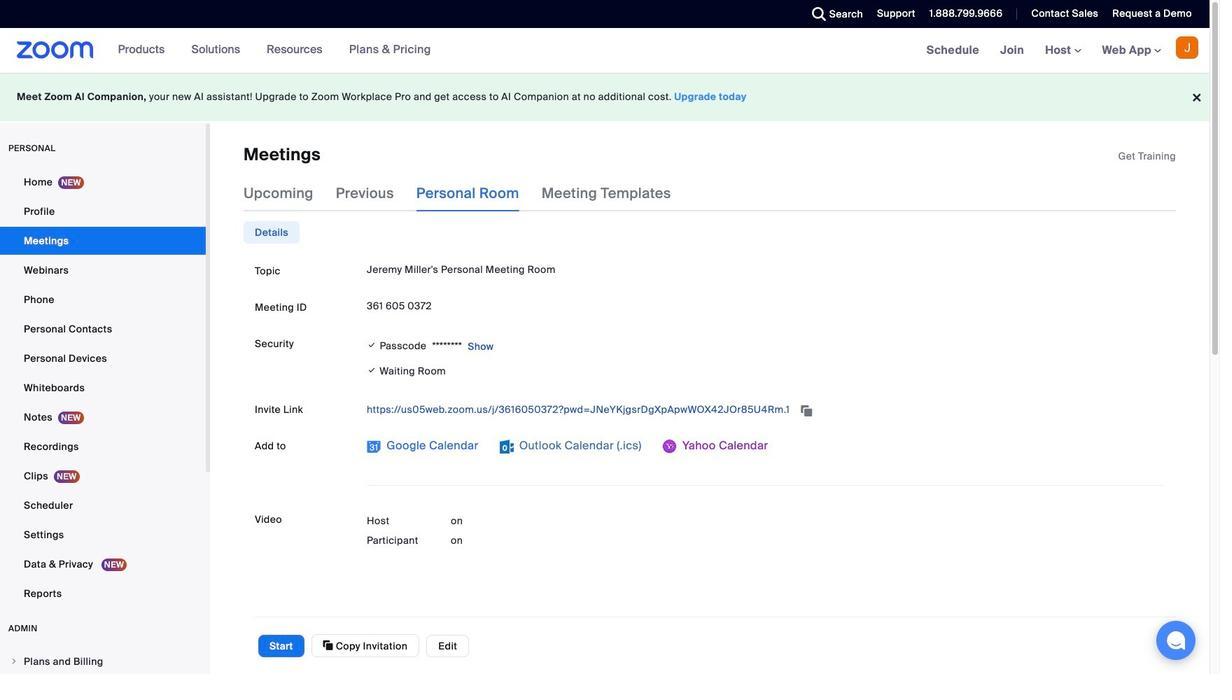 Task type: vqa. For each thing, say whether or not it's contained in the screenshot.
1st right icon from the bottom of the admin menu menu on the left of page
no



Task type: locate. For each thing, give the bounding box(es) containing it.
product information navigation
[[94, 28, 442, 73]]

menu item
[[0, 648, 206, 674]]

0 vertical spatial application
[[1119, 149, 1177, 163]]

copy image
[[323, 639, 333, 652]]

footer
[[0, 73, 1210, 121]]

meetings navigation
[[916, 28, 1210, 74]]

open chat image
[[1167, 631, 1186, 651]]

tab list
[[244, 222, 300, 244]]

profile picture image
[[1177, 36, 1199, 59]]

application
[[1119, 149, 1177, 163], [367, 399, 1165, 421]]

banner
[[0, 28, 1210, 74]]

1 vertical spatial application
[[367, 399, 1165, 421]]

tab
[[244, 222, 300, 244]]



Task type: describe. For each thing, give the bounding box(es) containing it.
tabs of meeting tab list
[[244, 175, 694, 212]]

right image
[[10, 658, 18, 666]]

zoom logo image
[[17, 41, 94, 59]]

add to yahoo calendar image
[[663, 440, 677, 454]]

checked image
[[367, 338, 377, 352]]

personal menu menu
[[0, 168, 206, 609]]

add to outlook calendar (.ics) image
[[500, 440, 514, 454]]

checked image
[[367, 364, 377, 378]]

add to google calendar image
[[367, 440, 381, 454]]



